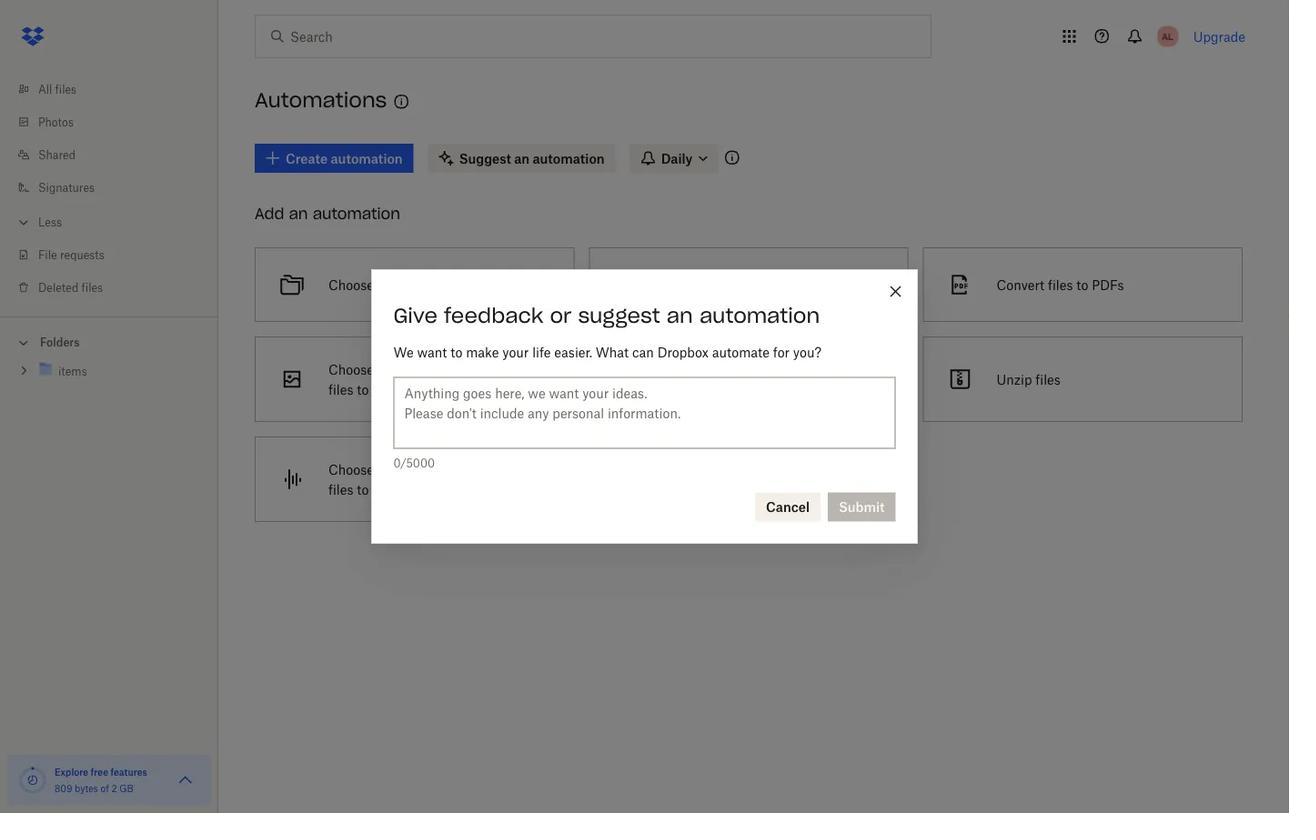 Task type: locate. For each thing, give the bounding box(es) containing it.
format down want
[[437, 362, 477, 377]]

cancel
[[766, 500, 810, 515]]

an inside 'dialog'
[[667, 303, 693, 328]]

dropbox image
[[15, 18, 51, 55]]

photos
[[38, 115, 74, 129]]

an up dropbox
[[667, 303, 693, 328]]

format inside choose a file format to convert videos to
[[744, 362, 784, 377]]

file inside choose a file format to convert audio files to
[[388, 462, 407, 477]]

file requests
[[38, 248, 104, 262]]

audio
[[518, 462, 551, 477]]

choose down dropbox
[[663, 362, 708, 377]]

to
[[444, 277, 456, 293], [1077, 277, 1089, 293], [451, 345, 463, 360], [480, 362, 492, 377], [788, 362, 800, 377], [357, 382, 369, 397], [705, 382, 717, 397], [454, 462, 466, 477], [357, 482, 369, 497]]

of
[[101, 783, 109, 794]]

file
[[38, 248, 57, 262]]

2 vertical spatial a
[[378, 462, 385, 477]]

choose a file format to convert audio files to
[[329, 462, 551, 497]]

format for audio
[[410, 462, 450, 477]]

1 horizontal spatial automation
[[700, 303, 820, 328]]

choose inside the choose an image format to convert files to
[[329, 362, 374, 377]]

feedback
[[444, 303, 544, 328]]

format inside the choose an image format to convert files to
[[437, 362, 477, 377]]

files inside the choose an image format to convert files to
[[329, 382, 354, 397]]

choose left image
[[329, 362, 374, 377]]

automation right the add
[[313, 204, 400, 223]]

choose for choose a file format to convert audio files to
[[329, 462, 374, 477]]

an
[[289, 204, 308, 223], [667, 303, 693, 328], [378, 362, 392, 377]]

choose an image format to convert files to button
[[248, 329, 582, 430]]

convert inside the choose an image format to convert files to
[[496, 362, 541, 377]]

automation inside main content
[[313, 204, 400, 223]]

a left 0
[[378, 462, 385, 477]]

a inside choose a file format to convert videos to
[[712, 362, 719, 377]]

2 horizontal spatial an
[[667, 303, 693, 328]]

folders
[[40, 336, 80, 349]]

0 horizontal spatial an
[[289, 204, 308, 223]]

unzip files
[[997, 372, 1061, 387]]

1 horizontal spatial an
[[378, 362, 392, 377]]

a for choose a file format to convert videos to
[[712, 362, 719, 377]]

convert inside choose a file format to convert videos to
[[803, 362, 848, 377]]

cancel button
[[755, 493, 821, 522]]

choose a category to sort files by button
[[248, 240, 582, 329]]

format right the /
[[410, 462, 450, 477]]

convert down you?
[[803, 362, 848, 377]]

0 vertical spatial a
[[378, 277, 385, 293]]

folders button
[[0, 329, 218, 355]]

you?
[[793, 345, 822, 360]]

1 vertical spatial file
[[388, 462, 407, 477]]

format for files
[[437, 362, 477, 377]]

bytes
[[75, 783, 98, 794]]

format for videos
[[744, 362, 784, 377]]

a left category
[[378, 277, 385, 293]]

list
[[0, 62, 218, 317]]

can
[[632, 345, 654, 360]]

2 vertical spatial an
[[378, 362, 392, 377]]

sort
[[459, 277, 483, 293]]

an inside the choose an image format to convert files to
[[378, 362, 392, 377]]

all files link
[[15, 73, 218, 106]]

an left image
[[378, 362, 392, 377]]

your
[[503, 345, 529, 360]]

format
[[437, 362, 477, 377], [744, 362, 784, 377], [410, 462, 450, 477]]

an for add an automation
[[289, 204, 308, 223]]

format inside choose a file format to convert audio files to
[[410, 462, 450, 477]]

image
[[396, 362, 433, 377]]

convert inside choose a file format to convert audio files to
[[469, 462, 514, 477]]

0 horizontal spatial file
[[388, 462, 407, 477]]

dropbox
[[658, 345, 709, 360]]

suggest
[[578, 303, 660, 328]]

convert left 'audio'
[[469, 462, 514, 477]]

choose left category
[[329, 277, 374, 293]]

list containing all files
[[0, 62, 218, 317]]

an right the add
[[289, 204, 308, 223]]

1 vertical spatial a
[[712, 362, 719, 377]]

life
[[532, 345, 551, 360]]

2
[[111, 783, 117, 794]]

0
[[394, 457, 400, 470]]

files
[[55, 82, 77, 96], [486, 277, 511, 293], [1048, 277, 1073, 293], [82, 281, 103, 294], [1036, 372, 1061, 387], [329, 382, 354, 397], [329, 482, 354, 497]]

click to watch a demo video image
[[391, 91, 413, 113]]

a inside choose a file format to convert audio files to
[[378, 462, 385, 477]]

1 vertical spatial an
[[667, 303, 693, 328]]

0 horizontal spatial automation
[[313, 204, 400, 223]]

features
[[111, 767, 147, 778]]

a
[[378, 277, 385, 293], [712, 362, 719, 377], [378, 462, 385, 477]]

file inside choose a file format to convert videos to
[[722, 362, 741, 377]]

0 vertical spatial an
[[289, 204, 308, 223]]

shared
[[38, 148, 76, 162]]

choose for choose an image format to convert files to
[[329, 362, 374, 377]]

choose inside choose a file format to convert videos to
[[663, 362, 708, 377]]

deleted files link
[[15, 271, 218, 304]]

pdfs
[[1092, 277, 1124, 293]]

convert down your
[[496, 362, 541, 377]]

choose a category to sort files by
[[329, 277, 529, 293]]

1 vertical spatial automation
[[700, 303, 820, 328]]

requests
[[60, 248, 104, 262]]

category
[[388, 277, 440, 293]]

format down for
[[744, 362, 784, 377]]

choose
[[329, 277, 374, 293], [329, 362, 374, 377], [663, 362, 708, 377], [329, 462, 374, 477]]

convert files to pdfs
[[997, 277, 1124, 293]]

for
[[773, 345, 790, 360]]

quota usage element
[[18, 766, 47, 795]]

less image
[[15, 213, 33, 232]]

all files
[[38, 82, 77, 96]]

add
[[255, 204, 284, 223]]

1 horizontal spatial file
[[722, 362, 741, 377]]

automation inside 'dialog'
[[700, 303, 820, 328]]

5000
[[406, 457, 435, 470]]

add an automation main content
[[248, 131, 1289, 814]]

upgrade link
[[1194, 29, 1246, 44]]

we
[[394, 345, 414, 360]]

add an automation
[[255, 204, 400, 223]]

we want to make your life easier. what can dropbox automate for you?
[[394, 345, 822, 360]]

0 vertical spatial file
[[722, 362, 741, 377]]

choose inside choose a file format to convert audio files to
[[329, 462, 374, 477]]

automation
[[313, 204, 400, 223], [700, 303, 820, 328]]

convert
[[496, 362, 541, 377], [803, 362, 848, 377], [469, 462, 514, 477]]

automation up automate on the top right
[[700, 303, 820, 328]]

choose an image format to convert files to
[[329, 362, 541, 397]]

a down automate on the top right
[[712, 362, 719, 377]]

0 vertical spatial automation
[[313, 204, 400, 223]]

/
[[400, 457, 406, 470]]

easier.
[[554, 345, 592, 360]]

file
[[722, 362, 741, 377], [388, 462, 407, 477]]

automate
[[712, 345, 770, 360]]

choose left 0
[[329, 462, 374, 477]]



Task type: describe. For each thing, give the bounding box(es) containing it.
what
[[596, 345, 629, 360]]

files inside choose a file format to convert audio files to
[[329, 482, 354, 497]]

photos link
[[15, 106, 218, 138]]

want
[[417, 345, 447, 360]]

809
[[55, 783, 72, 794]]

convert
[[997, 277, 1045, 293]]

to inside 'dialog'
[[451, 345, 463, 360]]

convert for choose a file format to convert videos to
[[803, 362, 848, 377]]

unzip files button
[[916, 329, 1250, 430]]

convert files to pdfs button
[[916, 240, 1250, 329]]

file requests link
[[15, 238, 218, 271]]

make
[[466, 345, 499, 360]]

an for choose an image format to convert files to
[[378, 362, 392, 377]]

0 / 5000
[[394, 457, 435, 470]]

less
[[38, 215, 62, 229]]

file for files
[[388, 462, 407, 477]]

file for to
[[722, 362, 741, 377]]

choose a file format to convert videos to button
[[582, 329, 916, 430]]

give
[[394, 303, 438, 328]]

a for choose a file format to convert audio files to
[[378, 462, 385, 477]]

give feedback or suggest an automation dialog
[[372, 270, 918, 544]]

free
[[91, 767, 108, 778]]

all
[[38, 82, 52, 96]]

Anything goes here, we want your ideas.
Please don't include any personal information. text field
[[394, 377, 896, 449]]

automations
[[255, 88, 387, 113]]

choose for choose a file format to convert videos to
[[663, 362, 708, 377]]

shared link
[[15, 138, 218, 171]]

videos
[[663, 382, 701, 397]]

upgrade
[[1194, 29, 1246, 44]]

choose a file format to convert audio files to button
[[248, 430, 582, 530]]

choose a file format to convert videos to
[[663, 362, 848, 397]]

signatures link
[[15, 171, 218, 204]]

signatures
[[38, 181, 95, 194]]

convert for choose a file format to convert audio files to
[[469, 462, 514, 477]]

choose for choose a category to sort files by
[[329, 277, 374, 293]]

unzip
[[997, 372, 1032, 387]]

deleted files
[[38, 281, 103, 294]]

give feedback or suggest an automation
[[394, 303, 820, 328]]

deleted
[[38, 281, 79, 294]]

by
[[514, 277, 529, 293]]

or
[[550, 303, 572, 328]]

convert for choose an image format to convert files to
[[496, 362, 541, 377]]

explore
[[55, 767, 88, 778]]

files inside 'link'
[[55, 82, 77, 96]]

gb
[[119, 783, 134, 794]]

a for choose a category to sort files by
[[378, 277, 385, 293]]

explore free features 809 bytes of 2 gb
[[55, 767, 147, 794]]



Task type: vqa. For each thing, say whether or not it's contained in the screenshot.
Choose A File Format To Convert Videos To
yes



